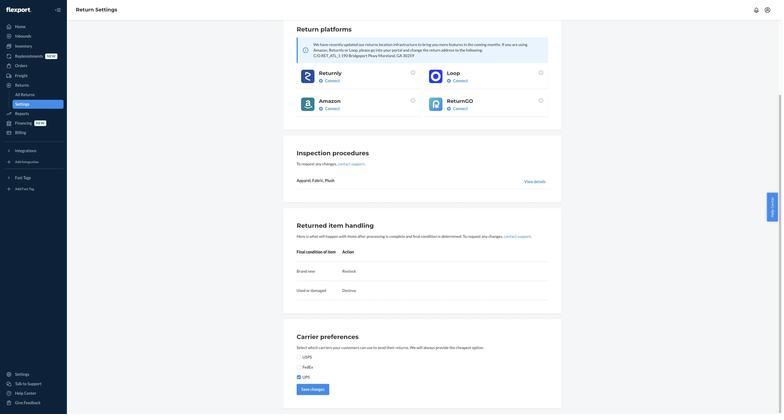 Task type: vqa. For each thing, say whether or not it's contained in the screenshot.
"is"
yes



Task type: describe. For each thing, give the bounding box(es) containing it.
change
[[411, 48, 423, 52]]

connect button for amazon
[[319, 106, 340, 112]]

0 vertical spatial support
[[352, 162, 365, 166]]

integrations
[[15, 148, 36, 153]]

billing link
[[3, 128, 64, 137]]

location
[[379, 42, 393, 47]]

return settings link
[[76, 7, 117, 13]]

1 vertical spatial or
[[307, 288, 310, 293]]

returns.
[[396, 346, 410, 350]]

2 vertical spatial settings
[[15, 372, 29, 377]]

procedures
[[333, 150, 369, 157]]

0 horizontal spatial condition
[[306, 250, 323, 255]]

inspection procedures
[[297, 150, 369, 157]]

portal
[[392, 48, 403, 52]]

give
[[15, 401, 23, 406]]

view details
[[525, 179, 546, 184]]

use
[[367, 346, 373, 350]]

help center inside button
[[771, 197, 776, 217]]

go
[[371, 48, 375, 52]]

center inside button
[[771, 197, 776, 209]]

view details button
[[525, 179, 546, 185]]

returngo
[[447, 98, 474, 104]]

0 vertical spatial settings
[[95, 7, 117, 13]]

1 vertical spatial to
[[463, 234, 467, 239]]

are
[[513, 42, 518, 47]]

open account menu image
[[765, 7, 772, 13]]

0 vertical spatial to
[[297, 162, 301, 166]]

save changes button
[[297, 384, 330, 396]]

provide
[[436, 346, 449, 350]]

0 vertical spatial will
[[319, 234, 325, 239]]

destroy
[[343, 288, 357, 293]]

address
[[442, 48, 455, 52]]

1 horizontal spatial contact
[[504, 234, 517, 239]]

the right provide
[[450, 346, 456, 350]]

talk to support button
[[3, 380, 64, 389]]

the down bring
[[423, 48, 429, 52]]

complete
[[390, 234, 405, 239]]

give feedback button
[[3, 399, 64, 408]]

1 vertical spatial request
[[468, 234, 481, 239]]

inbounds link
[[3, 32, 64, 41]]

new for financing
[[36, 121, 45, 125]]

updated
[[344, 42, 358, 47]]

1 vertical spatial we
[[410, 346, 416, 350]]

apparel, fabric, plush
[[297, 178, 335, 183]]

moreland,
[[379, 53, 396, 58]]

flexport logo image
[[6, 7, 31, 13]]

0 horizontal spatial .
[[365, 162, 366, 166]]

1 vertical spatial fast
[[22, 187, 28, 191]]

financing
[[15, 121, 32, 126]]

always
[[424, 346, 435, 350]]

0 horizontal spatial request
[[302, 162, 315, 166]]

which
[[308, 346, 318, 350]]

add integration link
[[3, 158, 64, 167]]

to request any changes, contact support .
[[297, 162, 366, 166]]

restock
[[343, 269, 356, 274]]

or inside we have recently updated our returns location infrastructure to bring you more features in the coming months. if you are using amazon, returnly or loop, please go into your portal and change the return address to the following: c/o ret_atl_1 190 bridgeport pkwy moreland, ga 30259
[[345, 48, 349, 52]]

bridgeport
[[349, 53, 368, 58]]

returnly inside we have recently updated our returns location infrastructure to bring you more features in the coming months. if you are using amazon, returnly or loop, please go into your portal and change the return address to the following: c/o ret_atl_1 190 bridgeport pkwy moreland, ga 30259
[[329, 48, 344, 52]]

infrastructure
[[394, 42, 418, 47]]

your inside we have recently updated our returns location infrastructure to bring you more features in the coming months. if you are using amazon, returnly or loop, please go into your portal and change the return address to the following: c/o ret_atl_1 190 bridgeport pkwy moreland, ga 30259
[[384, 48, 392, 52]]

final condition of item
[[297, 250, 336, 255]]

inventory link
[[3, 42, 64, 51]]

details
[[535, 179, 546, 184]]

amazon
[[319, 98, 341, 104]]

here
[[297, 234, 306, 239]]

to up change
[[418, 42, 422, 47]]

add for add fast tag
[[15, 187, 21, 191]]

to right use
[[374, 346, 377, 350]]

1 horizontal spatial will
[[417, 346, 423, 350]]

add fast tag
[[15, 187, 34, 191]]

returns link
[[3, 81, 64, 90]]

1 vertical spatial .
[[531, 234, 532, 239]]

determined.
[[442, 234, 463, 239]]

apparel,
[[297, 178, 312, 183]]

help inside button
[[771, 209, 776, 217]]

contact support link for returned item handling
[[504, 234, 531, 239]]

months.
[[488, 42, 502, 47]]

support
[[27, 382, 41, 387]]

1 vertical spatial changes,
[[489, 234, 504, 239]]

plus circle image for loop
[[447, 79, 451, 83]]

plus circle image for returnly
[[319, 79, 323, 83]]

plus circle image inside the connect link
[[447, 107, 451, 111]]

bring
[[423, 42, 432, 47]]

select which carriers your customers can use to send their returns. we will always provide the cheapest option.
[[297, 346, 484, 350]]

have
[[320, 42, 329, 47]]

1 you from the left
[[433, 42, 439, 47]]

fast tags button
[[3, 174, 64, 183]]

save changes
[[302, 387, 325, 392]]

option.
[[473, 346, 484, 350]]

plush
[[325, 178, 335, 183]]

return platforms
[[297, 26, 352, 33]]

reports link
[[3, 109, 64, 118]]

ret_atl_1
[[322, 53, 341, 58]]

the right the in in the top right of the page
[[468, 42, 474, 47]]

c/o
[[314, 53, 321, 58]]

2 you from the left
[[506, 42, 512, 47]]

handling
[[345, 222, 374, 230]]

0 vertical spatial condition
[[421, 234, 438, 239]]

freight
[[15, 73, 28, 78]]

cheapest
[[456, 346, 472, 350]]

returned item handling
[[297, 222, 374, 230]]

brand new
[[297, 269, 315, 274]]

talk to support
[[15, 382, 41, 387]]

tags
[[23, 176, 31, 180]]

billing
[[15, 130, 26, 135]]

help center button
[[768, 193, 779, 222]]

talk
[[15, 382, 22, 387]]

final
[[297, 250, 306, 255]]

0 vertical spatial item
[[329, 222, 344, 230]]

inbounds
[[15, 34, 31, 39]]

2 is from the left
[[386, 234, 389, 239]]

of
[[324, 250, 327, 255]]

add fast tag link
[[3, 185, 64, 194]]

0 vertical spatial changes,
[[323, 162, 337, 166]]

return settings
[[76, 7, 117, 13]]

1 vertical spatial help
[[15, 391, 23, 396]]

and inside we have recently updated our returns location infrastructure to bring you more features in the coming months. if you are using amazon, returnly or loop, please go into your portal and change the return address to the following: c/o ret_atl_1 190 bridgeport pkwy moreland, ga 30259
[[403, 48, 410, 52]]

the down the in in the top right of the page
[[460, 48, 466, 52]]

we inside we have recently updated our returns location infrastructure to bring you more features in the coming months. if you are using amazon, returnly or loop, please go into your portal and change the return address to the following: c/o ret_atl_1 190 bridgeport pkwy moreland, ga 30259
[[314, 42, 320, 47]]

plus circle image
[[319, 107, 323, 111]]

connect down returngo
[[454, 106, 468, 111]]

connect for amazon
[[325, 106, 340, 111]]

1 vertical spatial and
[[406, 234, 413, 239]]

pkwy
[[369, 53, 378, 58]]



Task type: locate. For each thing, give the bounding box(es) containing it.
carrier preferences
[[297, 334, 359, 341]]

check square image
[[297, 375, 301, 380]]

2 horizontal spatial new
[[308, 269, 315, 274]]

item up happen
[[329, 222, 344, 230]]

0 vertical spatial add
[[15, 160, 21, 164]]

coming
[[475, 42, 487, 47]]

1 horizontal spatial request
[[468, 234, 481, 239]]

to right determined.
[[463, 234, 467, 239]]

used or damaged
[[297, 288, 327, 293]]

0 vertical spatial contact
[[338, 162, 351, 166]]

help center
[[771, 197, 776, 217], [15, 391, 36, 396]]

1 vertical spatial settings link
[[3, 370, 64, 379]]

we up "amazon,"
[[314, 42, 320, 47]]

1 horizontal spatial we
[[410, 346, 416, 350]]

1 horizontal spatial contact support link
[[504, 234, 531, 239]]

fast left tag at the left of the page
[[22, 187, 28, 191]]

0 vertical spatial any
[[316, 162, 322, 166]]

save
[[302, 387, 310, 392]]

ga
[[397, 53, 403, 58]]

0 vertical spatial returns
[[15, 83, 29, 88]]

0 horizontal spatial is
[[306, 234, 309, 239]]

is left complete at the bottom
[[386, 234, 389, 239]]

3 is from the left
[[438, 234, 441, 239]]

0 vertical spatial fast
[[15, 176, 23, 180]]

carrier
[[297, 334, 319, 341]]

integration
[[22, 160, 39, 164]]

1 vertical spatial will
[[417, 346, 423, 350]]

1 vertical spatial your
[[333, 346, 341, 350]]

0 vertical spatial returnly
[[329, 48, 344, 52]]

your down 'preferences'
[[333, 346, 341, 350]]

connect for loop
[[454, 78, 468, 83]]

0 vertical spatial and
[[403, 48, 410, 52]]

condition left of
[[306, 250, 323, 255]]

request right determined.
[[468, 234, 481, 239]]

view
[[525, 179, 534, 184]]

returns down freight
[[15, 83, 29, 88]]

0 vertical spatial help
[[771, 209, 776, 217]]

square image
[[297, 365, 301, 370]]

the
[[468, 42, 474, 47], [423, 48, 429, 52], [460, 48, 466, 52], [450, 346, 456, 350]]

or up "190"
[[345, 48, 349, 52]]

following:
[[467, 48, 483, 52]]

add left integration
[[15, 160, 21, 164]]

will right what
[[319, 234, 325, 239]]

1 horizontal spatial any
[[482, 234, 488, 239]]

open notifications image
[[754, 7, 761, 13]]

0 vertical spatial new
[[47, 54, 56, 58]]

connect down loop
[[454, 78, 468, 83]]

1 vertical spatial settings
[[15, 102, 29, 107]]

new up orders link
[[47, 54, 56, 58]]

0 horizontal spatial help center
[[15, 391, 36, 396]]

0 vertical spatial help center
[[771, 197, 776, 217]]

connect up amazon on the left of the page
[[325, 78, 340, 83]]

square image
[[297, 355, 301, 360]]

connect link
[[447, 106, 544, 112]]

to up apparel,
[[297, 162, 301, 166]]

0 vertical spatial return
[[76, 7, 94, 13]]

0 horizontal spatial support
[[352, 162, 365, 166]]

we have recently updated our returns location infrastructure to bring you more features in the coming months. if you are using amazon, returnly or loop, please go into your portal and change the return address to the following: c/o ret_atl_1 190 bridgeport pkwy moreland, ga 30259
[[314, 42, 528, 58]]

inventory
[[15, 44, 32, 49]]

return for return settings
[[76, 7, 94, 13]]

into
[[376, 48, 383, 52]]

1 vertical spatial any
[[482, 234, 488, 239]]

home
[[15, 24, 26, 29]]

feedback
[[24, 401, 41, 406]]

and left final
[[406, 234, 413, 239]]

0 vertical spatial contact support link
[[338, 162, 365, 166]]

center
[[771, 197, 776, 209], [24, 391, 36, 396]]

1 vertical spatial contact
[[504, 234, 517, 239]]

0 horizontal spatial contact
[[338, 162, 351, 166]]

return up "amazon,"
[[297, 26, 319, 33]]

add
[[15, 160, 21, 164], [15, 187, 21, 191]]

connect for returnly
[[325, 78, 340, 83]]

returns inside all returns link
[[21, 92, 35, 97]]

platforms
[[321, 26, 352, 33]]

2 horizontal spatial is
[[438, 234, 441, 239]]

can
[[360, 346, 366, 350]]

loop
[[447, 70, 460, 76]]

fast inside dropdown button
[[15, 176, 23, 180]]

new down reports link
[[36, 121, 45, 125]]

1 horizontal spatial condition
[[421, 234, 438, 239]]

.
[[365, 162, 366, 166], [531, 234, 532, 239]]

0 vertical spatial we
[[314, 42, 320, 47]]

item right of
[[328, 250, 336, 255]]

fast tags
[[15, 176, 31, 180]]

0 vertical spatial or
[[345, 48, 349, 52]]

1 vertical spatial return
[[297, 26, 319, 33]]

add integration
[[15, 160, 39, 164]]

more
[[440, 42, 449, 47]]

contact support link for inspection procedures
[[338, 162, 365, 166]]

0 vertical spatial .
[[365, 162, 366, 166]]

returnly down ret_atl_1
[[319, 70, 342, 76]]

your up moreland,
[[384, 48, 392, 52]]

to inside button
[[23, 382, 27, 387]]

you up return
[[433, 42, 439, 47]]

0 horizontal spatial we
[[314, 42, 320, 47]]

in
[[464, 42, 468, 47]]

1 is from the left
[[306, 234, 309, 239]]

2 add from the top
[[15, 187, 21, 191]]

returns
[[366, 42, 378, 47]]

and down infrastructure at the right top of the page
[[403, 48, 410, 52]]

orders link
[[3, 61, 64, 70]]

give feedback
[[15, 401, 41, 406]]

0 horizontal spatial to
[[297, 162, 301, 166]]

all returns
[[15, 92, 35, 97]]

1 horizontal spatial center
[[771, 197, 776, 209]]

connect down amazon on the left of the page
[[325, 106, 340, 111]]

0 vertical spatial center
[[771, 197, 776, 209]]

1 vertical spatial returns
[[21, 92, 35, 97]]

0 horizontal spatial center
[[24, 391, 36, 396]]

0 vertical spatial request
[[302, 162, 315, 166]]

1 vertical spatial add
[[15, 187, 21, 191]]

you right if
[[506, 42, 512, 47]]

0 horizontal spatial any
[[316, 162, 322, 166]]

returnly down recently
[[329, 48, 344, 52]]

1 horizontal spatial or
[[345, 48, 349, 52]]

1 vertical spatial condition
[[306, 250, 323, 255]]

0 horizontal spatial new
[[36, 121, 45, 125]]

fast
[[15, 176, 23, 180], [22, 187, 28, 191]]

your
[[384, 48, 392, 52], [333, 346, 341, 350]]

or
[[345, 48, 349, 52], [307, 288, 310, 293]]

our
[[359, 42, 365, 47]]

1 horizontal spatial help
[[771, 209, 776, 217]]

new for replenishments
[[47, 54, 56, 58]]

return
[[430, 48, 441, 52]]

connect
[[325, 78, 340, 83], [454, 78, 468, 83], [325, 106, 340, 111], [454, 106, 468, 111]]

replenishments
[[15, 54, 43, 59]]

add for add integration
[[15, 160, 21, 164]]

settings link down all returns link
[[12, 100, 64, 109]]

1 vertical spatial new
[[36, 121, 45, 125]]

30259
[[403, 53, 415, 58]]

0 horizontal spatial contact support link
[[338, 162, 365, 166]]

plus circle image
[[319, 79, 323, 83], [447, 79, 451, 83], [447, 107, 451, 111]]

or right used
[[307, 288, 310, 293]]

loop,
[[350, 48, 359, 52]]

changes
[[311, 387, 325, 392]]

please
[[360, 48, 370, 52]]

0 horizontal spatial will
[[319, 234, 325, 239]]

1 vertical spatial help center
[[15, 391, 36, 396]]

reports
[[15, 111, 29, 116]]

condition right final
[[421, 234, 438, 239]]

add down fast tags
[[15, 187, 21, 191]]

fast left tags
[[15, 176, 23, 180]]

request down inspection
[[302, 162, 315, 166]]

amazon,
[[314, 48, 329, 52]]

integrations button
[[3, 147, 64, 155]]

fabric,
[[313, 178, 324, 183]]

connect button for loop
[[447, 78, 468, 84]]

item
[[329, 222, 344, 230], [328, 250, 336, 255]]

0 horizontal spatial changes,
[[323, 162, 337, 166]]

we right returns.
[[410, 346, 416, 350]]

1 vertical spatial center
[[24, 391, 36, 396]]

new right brand
[[308, 269, 315, 274]]

happen
[[326, 234, 339, 239]]

1 vertical spatial support
[[518, 234, 531, 239]]

contact support link
[[338, 162, 365, 166], [504, 234, 531, 239]]

brand
[[297, 269, 307, 274]]

1 horizontal spatial is
[[386, 234, 389, 239]]

1 horizontal spatial you
[[506, 42, 512, 47]]

1 horizontal spatial support
[[518, 234, 531, 239]]

returned
[[297, 222, 327, 230]]

1 vertical spatial contact support link
[[504, 234, 531, 239]]

preferences
[[321, 334, 359, 341]]

1 horizontal spatial help center
[[771, 197, 776, 217]]

return for return platforms
[[297, 26, 319, 33]]

connect button down amazon on the left of the page
[[319, 106, 340, 112]]

plus circle image up amazon on the left of the page
[[319, 79, 323, 83]]

190
[[342, 53, 348, 58]]

to down features
[[456, 48, 459, 52]]

select
[[297, 346, 307, 350]]

0 vertical spatial your
[[384, 48, 392, 52]]

0 horizontal spatial you
[[433, 42, 439, 47]]

1 vertical spatial returnly
[[319, 70, 342, 76]]

1 horizontal spatial your
[[384, 48, 392, 52]]

0 horizontal spatial your
[[333, 346, 341, 350]]

request
[[302, 162, 315, 166], [468, 234, 481, 239]]

1 add from the top
[[15, 160, 21, 164]]

1 horizontal spatial changes,
[[489, 234, 504, 239]]

send
[[378, 346, 386, 350]]

is
[[306, 234, 309, 239], [386, 234, 389, 239], [438, 234, 441, 239]]

we
[[314, 42, 320, 47], [410, 346, 416, 350]]

is left what
[[306, 234, 309, 239]]

2 vertical spatial new
[[308, 269, 315, 274]]

1 horizontal spatial .
[[531, 234, 532, 239]]

1 horizontal spatial return
[[297, 26, 319, 33]]

returnly
[[329, 48, 344, 52], [319, 70, 342, 76]]

close navigation image
[[55, 7, 61, 13]]

will left always
[[417, 346, 423, 350]]

0 horizontal spatial help
[[15, 391, 23, 396]]

you
[[433, 42, 439, 47], [506, 42, 512, 47]]

returns
[[15, 83, 29, 88], [21, 92, 35, 97]]

all
[[15, 92, 20, 97]]

connect button down loop
[[447, 78, 468, 84]]

1 vertical spatial item
[[328, 250, 336, 255]]

to
[[418, 42, 422, 47], [456, 48, 459, 52], [374, 346, 377, 350], [23, 382, 27, 387]]

0 horizontal spatial or
[[307, 288, 310, 293]]

their
[[387, 346, 395, 350]]

carriers
[[319, 346, 332, 350]]

return right the "close navigation" image
[[76, 7, 94, 13]]

connect button up amazon on the left of the page
[[319, 78, 340, 84]]

is left determined.
[[438, 234, 441, 239]]

with
[[339, 234, 347, 239]]

returns inside returns link
[[15, 83, 29, 88]]

to right talk
[[23, 382, 27, 387]]

contact
[[338, 162, 351, 166], [504, 234, 517, 239]]

plus circle image down loop
[[447, 79, 451, 83]]

home link
[[3, 22, 64, 31]]

1 horizontal spatial new
[[47, 54, 56, 58]]

returns right all
[[21, 92, 35, 97]]

0 vertical spatial settings link
[[12, 100, 64, 109]]

plus circle image down returngo
[[447, 107, 451, 111]]

settings link up support
[[3, 370, 64, 379]]

1 horizontal spatial to
[[463, 234, 467, 239]]

connect button for returnly
[[319, 78, 340, 84]]

0 horizontal spatial return
[[76, 7, 94, 13]]

if
[[502, 42, 505, 47]]



